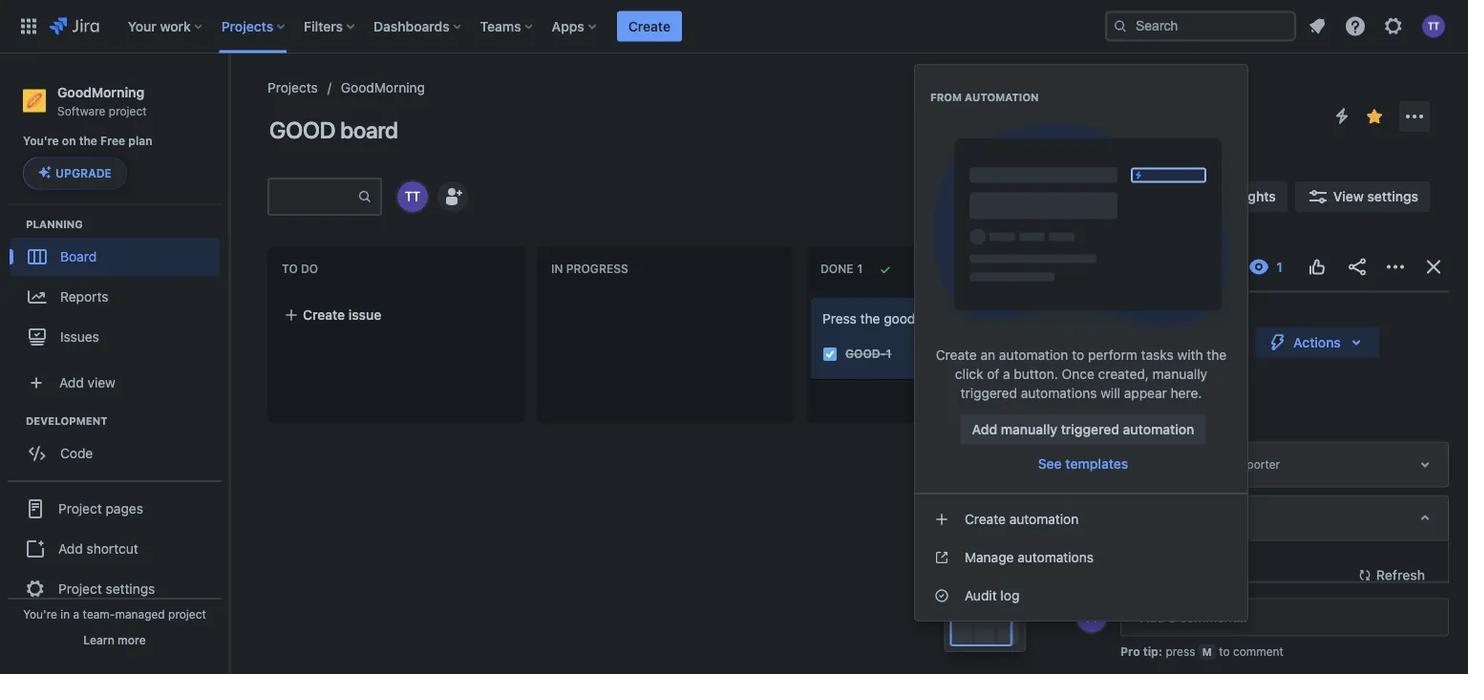 Task type: describe. For each thing, give the bounding box(es) containing it.
plan
[[128, 134, 152, 148]]

settings for view settings
[[1368, 189, 1419, 204]]

from automation group
[[915, 71, 1248, 487]]

the inside create an automation to perform tasks with the click of a button. once created, manually triggered automations will appear here.
[[1207, 347, 1227, 363]]

of
[[987, 366, 1000, 382]]

project for project pages
[[58, 501, 102, 516]]

terry turtle image
[[397, 182, 428, 212]]

from
[[931, 91, 962, 104]]

managed
[[115, 608, 165, 621]]

description
[[1075, 369, 1149, 385]]

1 horizontal spatial create issue
[[842, 392, 920, 408]]

automations menu button icon image
[[1331, 105, 1354, 128]]

projects button
[[216, 11, 293, 42]]

create button
[[617, 11, 682, 42]]

1 vertical spatial issue
[[887, 392, 920, 408]]

learn more
[[83, 633, 146, 647]]

description...
[[1114, 396, 1195, 412]]

create automation link
[[915, 501, 1248, 539]]

view
[[87, 374, 115, 390]]

teams button
[[475, 11, 540, 42]]

automation inside create an automation to perform tasks with the click of a button. once created, manually triggered automations will appear here.
[[999, 347, 1069, 363]]

click
[[955, 366, 984, 382]]

1 vertical spatial automations
[[1018, 550, 1094, 566]]

group
[[1034, 190, 1071, 203]]

code
[[60, 445, 93, 461]]

more
[[118, 633, 146, 647]]

more image
[[1404, 105, 1427, 128]]

Search this board text field
[[269, 180, 357, 214]]

add view
[[59, 374, 115, 390]]

close image
[[1423, 255, 1446, 278]]

upgrade
[[55, 167, 112, 180]]

in
[[60, 608, 70, 621]]

an
[[981, 347, 996, 363]]

your
[[128, 18, 157, 34]]

create automation
[[965, 512, 1079, 527]]

add for add a description...
[[1075, 396, 1100, 412]]

done image
[[1002, 347, 1018, 362]]

star good board image
[[1363, 105, 1386, 128]]

add a description...
[[1075, 396, 1195, 412]]

work
[[160, 18, 191, 34]]

add manually triggered automation link
[[961, 415, 1206, 445]]

pages
[[106, 501, 143, 516]]

insights
[[1226, 189, 1276, 204]]

goodmorning for goodmorning software project
[[57, 84, 144, 100]]

learn more button
[[83, 633, 146, 648]]

view
[[1334, 189, 1364, 204]]

apps button
[[546, 11, 604, 42]]

settings image
[[1383, 15, 1405, 38]]

will
[[1101, 386, 1121, 401]]

actions button
[[1256, 327, 1380, 358]]

apps
[[552, 18, 585, 34]]

a inside create an automation to perform tasks with the click of a button. once created, manually triggered automations will appear here.
[[1003, 366, 1011, 382]]

goodmorning for goodmorning
[[341, 80, 425, 96]]

automations inside create an automation to perform tasks with the click of a button. once created, manually triggered automations will appear here.
[[1021, 386, 1097, 401]]

0 vertical spatial create issue
[[303, 307, 381, 323]]

0 vertical spatial morning
[[1228, 239, 1311, 265]]

1 horizontal spatial create issue button
[[811, 383, 1060, 417]]

insights image
[[1199, 185, 1222, 208]]

insights button
[[1188, 182, 1288, 212]]

your profile and settings image
[[1423, 15, 1446, 38]]

project for project settings
[[58, 581, 102, 597]]

learn
[[83, 633, 114, 647]]

group containing project pages
[[8, 480, 222, 616]]

progress
[[566, 262, 628, 276]]

add for add view
[[59, 374, 84, 390]]

1 vertical spatial good
[[884, 311, 916, 327]]

manage
[[965, 550, 1014, 566]]

projects for projects popup button
[[221, 18, 273, 34]]

create inside group
[[965, 512, 1006, 527]]

1 horizontal spatial button
[[1316, 239, 1381, 265]]

0 horizontal spatial press the good morning button
[[823, 311, 1014, 327]]

issues link
[[10, 318, 220, 356]]

your work button
[[122, 11, 210, 42]]

you're in a team-managed project
[[23, 608, 206, 621]]

search image
[[1113, 19, 1128, 34]]

teams
[[480, 18, 521, 34]]

log
[[1001, 588, 1020, 604]]

0 horizontal spatial create issue button
[[272, 298, 521, 333]]

free
[[100, 134, 125, 148]]

press
[[1166, 645, 1196, 659]]

1 horizontal spatial done
[[1200, 335, 1233, 350]]

see templates
[[1038, 456, 1129, 472]]

0 horizontal spatial manually
[[1001, 422, 1058, 438]]

0 horizontal spatial done image
[[1002, 347, 1018, 362]]

dashboards button
[[368, 11, 469, 42]]

add view button
[[11, 363, 218, 402]]

manage automations
[[965, 550, 1094, 566]]

done element
[[821, 262, 867, 276]]

project settings
[[58, 581, 155, 597]]

board
[[60, 248, 97, 264]]

your work
[[128, 18, 191, 34]]

code link
[[10, 434, 220, 472]]

Search field
[[1105, 11, 1297, 42]]

create issue image
[[800, 285, 823, 308]]

good
[[269, 117, 335, 143]]

group by
[[1034, 190, 1088, 203]]

0 horizontal spatial done
[[821, 262, 854, 276]]

appear
[[1124, 386, 1167, 401]]

help image
[[1344, 15, 1367, 38]]

development group
[[10, 413, 228, 478]]

1 vertical spatial press
[[823, 311, 857, 327]]

banner containing your work
[[0, 0, 1469, 54]]

0 horizontal spatial button
[[974, 311, 1014, 327]]

automation
[[965, 91, 1039, 104]]

create inside primary 'element'
[[629, 18, 671, 34]]

from automation
[[931, 91, 1039, 104]]

in progress
[[551, 262, 628, 276]]

1 horizontal spatial triggered
[[1061, 422, 1120, 438]]

details assignee, labels, reporter
[[1087, 457, 1280, 473]]

dashboards
[[374, 18, 450, 34]]

1 vertical spatial morning
[[919, 311, 970, 327]]

filters
[[304, 18, 343, 34]]

add for add manually triggered automation
[[972, 422, 998, 438]]

0 vertical spatial press
[[1075, 239, 1130, 265]]

task image
[[823, 347, 838, 362]]

perform
[[1088, 347, 1138, 363]]

software
[[57, 104, 106, 117]]

1 horizontal spatial good
[[1172, 239, 1224, 265]]



Task type: vqa. For each thing, say whether or not it's contained in the screenshot.
trial at right
no



Task type: locate. For each thing, give the bounding box(es) containing it.
1 horizontal spatial done image
[[1177, 331, 1200, 354]]

0 horizontal spatial to
[[1072, 347, 1085, 363]]

done image right an
[[1002, 347, 1018, 362]]

filters button
[[298, 11, 362, 42]]

1 horizontal spatial press
[[1075, 239, 1130, 265]]

assignee,
[[1136, 458, 1188, 472]]

0 horizontal spatial create issue
[[303, 307, 381, 323]]

goodmorning inside goodmorning software project
[[57, 84, 144, 100]]

board
[[340, 117, 398, 143]]

unassigned image
[[1023, 343, 1046, 366]]

press
[[1075, 239, 1130, 265], [823, 311, 857, 327]]

goodmorning up software
[[57, 84, 144, 100]]

settings up managed
[[106, 581, 155, 597]]

you're on the free plan
[[23, 134, 152, 148]]

0 horizontal spatial press
[[823, 311, 857, 327]]

m
[[1203, 646, 1212, 659]]

add people image
[[441, 185, 464, 208]]

share image
[[1346, 255, 1369, 278]]

planning image
[[3, 212, 26, 235]]

press the good morning button up the 1
[[823, 311, 1014, 327]]

projects link
[[268, 76, 318, 99]]

create
[[629, 18, 671, 34], [303, 307, 345, 323], [936, 347, 977, 363], [842, 392, 884, 408], [965, 512, 1006, 527]]

you're
[[23, 134, 59, 148], [23, 608, 57, 621]]

add for add shortcut
[[58, 541, 83, 557]]

1 vertical spatial projects
[[268, 80, 318, 96]]

add down 'of'
[[972, 422, 998, 438]]

0 horizontal spatial group
[[8, 480, 222, 616]]

good-1 link
[[846, 346, 892, 362]]

1 vertical spatial create issue
[[842, 392, 920, 408]]

on
[[62, 134, 76, 148]]

0 vertical spatial triggered
[[961, 386, 1018, 401]]

0 vertical spatial button
[[1316, 239, 1381, 265]]

reports
[[60, 288, 108, 304]]

create issue down do
[[303, 307, 381, 323]]

templates
[[1066, 456, 1129, 472]]

0 vertical spatial you're
[[23, 134, 59, 148]]

1 vertical spatial press the good morning button
[[823, 311, 1014, 327]]

by
[[1074, 190, 1088, 203]]

automations down once at the right bottom of the page
[[1021, 386, 1097, 401]]

good-1
[[846, 348, 892, 361]]

settings for project settings
[[106, 581, 155, 597]]

add left shortcut
[[58, 541, 83, 557]]

to
[[282, 262, 298, 276]]

vote options: no one has voted for this issue yet. image
[[1306, 255, 1329, 278]]

automation up button.
[[999, 347, 1069, 363]]

settings right view
[[1368, 189, 1419, 204]]

to up once at the right bottom of the page
[[1072, 347, 1085, 363]]

1 vertical spatial settings
[[106, 581, 155, 597]]

details
[[1087, 457, 1132, 473]]

0 vertical spatial good
[[1172, 239, 1224, 265]]

1 vertical spatial to
[[1219, 645, 1230, 659]]

0 vertical spatial press the good morning button
[[1075, 239, 1381, 265]]

project inside goodmorning software project
[[109, 104, 147, 117]]

press the good morning button
[[1075, 239, 1381, 265], [823, 311, 1014, 327]]

menu containing create an automation to perform tasks with the click of a button. once created, manually triggered automations will appear here.
[[915, 65, 1248, 621]]

created,
[[1098, 366, 1149, 382]]

0 vertical spatial projects
[[221, 18, 273, 34]]

projects inside popup button
[[221, 18, 273, 34]]

manually inside create an automation to perform tasks with the click of a button. once created, manually triggered automations will appear here.
[[1153, 366, 1208, 382]]

projects
[[221, 18, 273, 34], [268, 80, 318, 96]]

press the good morning button down the insights button
[[1075, 239, 1381, 265]]

0 horizontal spatial a
[[73, 608, 80, 621]]

with
[[1178, 347, 1203, 363]]

triggered inside create an automation to perform tasks with the click of a button. once created, manually triggered automations will appear here.
[[961, 386, 1018, 401]]

project
[[109, 104, 147, 117], [168, 608, 206, 621]]

button.
[[1014, 366, 1058, 382]]

add inside button
[[58, 541, 83, 557]]

1 vertical spatial automation
[[1123, 422, 1195, 438]]

0 horizontal spatial morning
[[919, 311, 970, 327]]

good up the 1
[[884, 311, 916, 327]]

automations
[[1021, 386, 1097, 401], [1018, 550, 1094, 566]]

1 horizontal spatial group
[[915, 493, 1248, 621]]

sidebar navigation image
[[208, 76, 250, 115]]

2 you're from the top
[[23, 608, 57, 621]]

1 horizontal spatial press the good morning button
[[1075, 239, 1381, 265]]

1 vertical spatial project
[[58, 581, 102, 597]]

0 horizontal spatial project
[[109, 104, 147, 117]]

goodmorning link
[[341, 76, 425, 99]]

press down create issue image
[[823, 311, 857, 327]]

button left actions icon
[[1316, 239, 1381, 265]]

development
[[26, 415, 107, 427]]

create up manage
[[965, 512, 1006, 527]]

1 horizontal spatial morning
[[1228, 239, 1311, 265]]

1 horizontal spatial a
[[1003, 366, 1011, 382]]

you're left on
[[23, 134, 59, 148]]

project right managed
[[168, 608, 206, 621]]

press down by
[[1075, 239, 1130, 265]]

2 vertical spatial a
[[73, 608, 80, 621]]

create down do
[[303, 307, 345, 323]]

add shortcut button
[[8, 530, 222, 568]]

0 horizontal spatial good
[[884, 311, 916, 327]]

reporter
[[1233, 458, 1280, 472]]

tip:
[[1143, 645, 1163, 659]]

0 vertical spatial create issue button
[[272, 298, 521, 333]]

goodmorning up board
[[341, 80, 425, 96]]

details element
[[1075, 442, 1449, 488]]

create right apps dropdown button in the left top of the page
[[629, 18, 671, 34]]

good-
[[846, 348, 886, 361]]

create up click
[[936, 347, 977, 363]]

add shortcut
[[58, 541, 138, 557]]

0 horizontal spatial goodmorning
[[57, 84, 144, 100]]

to do
[[282, 262, 318, 276]]

group containing create automation
[[915, 493, 1248, 621]]

view settings button
[[1295, 182, 1430, 212]]

add manually triggered automation
[[972, 422, 1195, 438]]

audit
[[965, 588, 997, 604]]

2 project from the top
[[58, 581, 102, 597]]

profile image of terry turtle image
[[1077, 602, 1107, 633]]

you're left in
[[23, 608, 57, 621]]

create inside create an automation to perform tasks with the click of a button. once created, manually triggered automations will appear here.
[[936, 347, 977, 363]]

add inside 'from automation' group
[[972, 422, 998, 438]]

manually
[[1153, 366, 1208, 382], [1001, 422, 1058, 438]]

add inside "popup button"
[[59, 374, 84, 390]]

done image
[[1177, 331, 1200, 354], [1002, 347, 1018, 362]]

0 vertical spatial to
[[1072, 347, 1085, 363]]

automations down create automation link
[[1018, 550, 1094, 566]]

pro tip: press m to comment
[[1121, 645, 1284, 659]]

1 horizontal spatial settings
[[1368, 189, 1419, 204]]

1 vertical spatial a
[[1103, 396, 1110, 412]]

to inside create an automation to perform tasks with the click of a button. once created, manually triggered automations will appear here.
[[1072, 347, 1085, 363]]

you're for you're on the free plan
[[23, 134, 59, 148]]

1 vertical spatial project
[[168, 608, 206, 621]]

0 horizontal spatial triggered
[[961, 386, 1018, 401]]

see templates link
[[1027, 449, 1140, 480]]

appswitcher icon image
[[17, 15, 40, 38]]

0 vertical spatial manually
[[1153, 366, 1208, 382]]

1 vertical spatial create issue button
[[811, 383, 1060, 417]]

to
[[1072, 347, 1085, 363], [1219, 645, 1230, 659]]

done up create issue image
[[821, 262, 854, 276]]

project up in
[[58, 581, 102, 597]]

you're for you're in a team-managed project
[[23, 608, 57, 621]]

1 horizontal spatial manually
[[1153, 366, 1208, 382]]

labels,
[[1191, 458, 1230, 472]]

2 horizontal spatial a
[[1103, 396, 1110, 412]]

1
[[886, 348, 892, 361]]

in
[[551, 262, 563, 276]]

morning down 'insights'
[[1228, 239, 1311, 265]]

triggered down 'of'
[[961, 386, 1018, 401]]

projects up good
[[268, 80, 318, 96]]

projects up sidebar navigation 'image'
[[221, 18, 273, 34]]

a right 'of'
[[1003, 366, 1011, 382]]

0 vertical spatial project
[[58, 501, 102, 516]]

development image
[[3, 409, 26, 432]]

project
[[58, 501, 102, 516], [58, 581, 102, 597]]

1 you're from the top
[[23, 134, 59, 148]]

comment
[[1233, 645, 1284, 659]]

a right in
[[73, 608, 80, 621]]

project pages link
[[8, 488, 222, 530]]

1 horizontal spatial goodmorning
[[341, 80, 425, 96]]

1 vertical spatial triggered
[[1061, 422, 1120, 438]]

add left will
[[1075, 396, 1100, 412]]

planning group
[[10, 216, 228, 361]]

button up an
[[974, 311, 1014, 327]]

create issue down the 1
[[842, 392, 920, 408]]

actions image
[[1384, 255, 1407, 278]]

pro
[[1121, 645, 1140, 659]]

project up add shortcut
[[58, 501, 102, 516]]

settings inside button
[[1368, 189, 1419, 204]]

triggered
[[961, 386, 1018, 401], [1061, 422, 1120, 438]]

group
[[8, 480, 222, 616], [915, 493, 1248, 621]]

to right m
[[1219, 645, 1230, 659]]

team-
[[83, 608, 115, 621]]

actions
[[1294, 335, 1341, 350]]

project up plan
[[109, 104, 147, 117]]

0 horizontal spatial settings
[[106, 581, 155, 597]]

add left the view
[[59, 374, 84, 390]]

1 horizontal spatial to
[[1219, 645, 1230, 659]]

Add a comment… field
[[1121, 599, 1449, 637]]

projects for projects link
[[268, 80, 318, 96]]

shortcut
[[87, 541, 138, 557]]

triggered up templates in the bottom of the page
[[1061, 422, 1120, 438]]

0 vertical spatial settings
[[1368, 189, 1419, 204]]

1 vertical spatial manually
[[1001, 422, 1058, 438]]

do
[[301, 262, 318, 276]]

automation down the description...
[[1123, 422, 1195, 438]]

here.
[[1171, 386, 1202, 401]]

banner
[[0, 0, 1469, 54]]

1 vertical spatial button
[[974, 311, 1014, 327]]

good
[[1172, 239, 1224, 265], [884, 311, 916, 327]]

once
[[1062, 366, 1095, 382]]

goodmorning software project
[[57, 84, 147, 117]]

1 project from the top
[[58, 501, 102, 516]]

morning up click
[[919, 311, 970, 327]]

audit log
[[965, 588, 1020, 604]]

0 vertical spatial done
[[821, 262, 854, 276]]

manually up here.
[[1153, 366, 1208, 382]]

0 vertical spatial project
[[109, 104, 147, 117]]

done up here.
[[1200, 335, 1233, 350]]

create an automation to perform tasks with the click of a button. once created, manually triggered automations will appear here.
[[936, 347, 1227, 401]]

0 vertical spatial a
[[1003, 366, 1011, 382]]

the
[[79, 134, 97, 148], [1135, 239, 1167, 265], [860, 311, 880, 327], [1207, 347, 1227, 363]]

done image right tasks
[[1177, 331, 1200, 354]]

good down insights icon
[[1172, 239, 1224, 265]]

1 vertical spatial done
[[1200, 335, 1233, 350]]

0 vertical spatial issue
[[349, 307, 381, 323]]

a
[[1003, 366, 1011, 382], [1103, 396, 1110, 412], [73, 608, 80, 621]]

2 vertical spatial automation
[[1010, 512, 1079, 527]]

manually up see
[[1001, 422, 1058, 438]]

tasks
[[1141, 347, 1174, 363]]

reports link
[[10, 275, 220, 318]]

1 horizontal spatial issue
[[887, 392, 920, 408]]

0 horizontal spatial issue
[[349, 307, 381, 323]]

primary element
[[11, 0, 1105, 53]]

0 vertical spatial automations
[[1021, 386, 1097, 401]]

notifications image
[[1306, 15, 1329, 38]]

1 horizontal spatial project
[[168, 608, 206, 621]]

create down good-
[[842, 392, 884, 408]]

project pages
[[58, 501, 143, 516]]

a down the description
[[1103, 396, 1110, 412]]

morning
[[1228, 239, 1311, 265], [919, 311, 970, 327]]

issues
[[60, 329, 99, 344]]

1 vertical spatial you're
[[23, 608, 57, 621]]

planning
[[26, 218, 83, 230]]

0 vertical spatial automation
[[999, 347, 1069, 363]]

automation up manage automations on the right
[[1010, 512, 1079, 527]]

jira image
[[50, 15, 99, 38], [50, 15, 99, 38]]

menu
[[915, 65, 1248, 621]]



